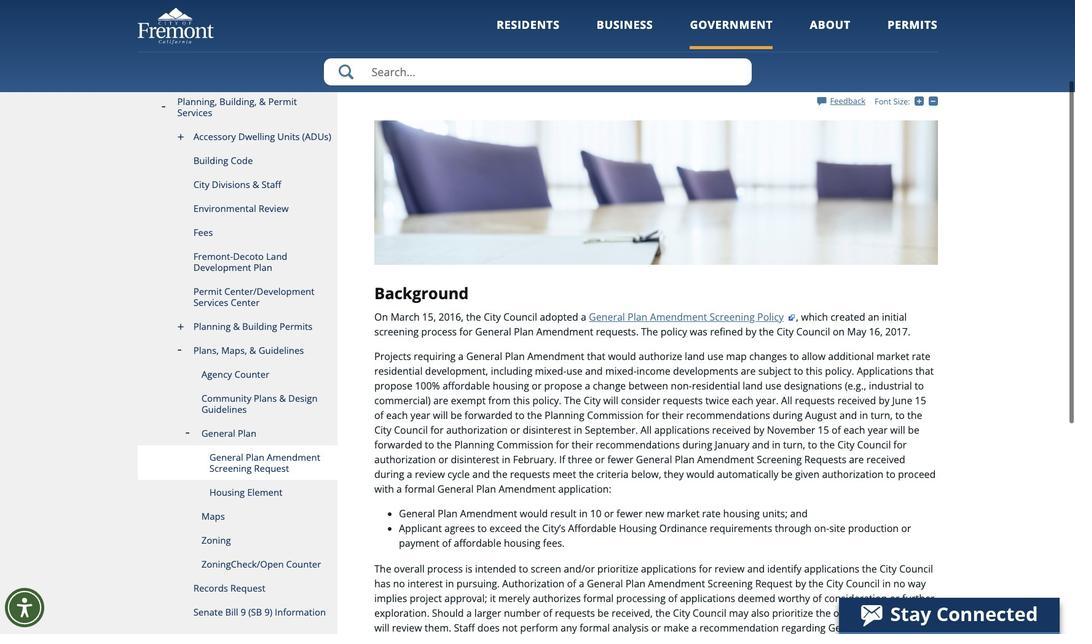 Task type: locate. For each thing, give the bounding box(es) containing it.
(e.g.,
[[845, 379, 867, 393]]

building code link
[[137, 149, 338, 173]]

environmental review
[[193, 202, 289, 215]]

0 horizontal spatial plans, maps, & guidelines link
[[137, 339, 338, 363]]

requiring
[[414, 350, 456, 363]]

city down commercial)
[[374, 423, 392, 437]]

1 horizontal spatial prioritize
[[772, 607, 814, 620]]

government inside government » departments » community development » planning, building, & permit services » plans, maps, & guidelines » general plan general plan amendment screening request
[[374, 28, 420, 38]]

year down commercial)
[[411, 409, 431, 422]]

1 horizontal spatial mixed-
[[605, 364, 637, 378]]

for inside the "the overall process is intended to screen and/or prioritize applications for review and identify applications the city council has no interest in pursuing. authorization of a general plan amendment screening request by the city council in no way implies project approval; it merely authorizes formal processing of applications deemed worthy of consideration or further exploration. should a larger number of requests be received, the city council may also prioritize the order in which staff will review them. staff does not perform any formal analysis or make a recommendation regarding general"
[[699, 562, 712, 576]]

general plan
[[201, 427, 256, 440]]

staff inside "link"
[[262, 178, 281, 191]]

will
[[604, 394, 619, 407], [433, 409, 448, 422], [891, 423, 906, 437], [374, 621, 390, 635]]

1 vertical spatial counter
[[286, 558, 321, 571]]

0 vertical spatial counter
[[235, 368, 270, 381]]

residential up twice
[[692, 379, 740, 393]]

0 vertical spatial each
[[732, 394, 754, 407]]

to up authorization
[[519, 562, 528, 576]]

during up with
[[374, 468, 404, 481]]

counter for agency counter
[[235, 368, 270, 381]]

2 horizontal spatial permit
[[660, 28, 684, 38]]

no right has
[[393, 577, 405, 591]]

that up change
[[587, 350, 606, 363]]

1 vertical spatial which
[[873, 607, 900, 620]]

intended
[[475, 562, 516, 576]]

prioritize
[[598, 562, 639, 576], [772, 607, 814, 620]]

1 horizontal spatial staff
[[454, 621, 475, 635]]

0 vertical spatial housing
[[493, 379, 529, 393]]

1 no from the left
[[393, 577, 405, 591]]

1 vertical spatial are
[[433, 394, 448, 407]]

would up the city's
[[520, 507, 548, 521]]

their down non-
[[662, 409, 684, 422]]

1 vertical spatial fewer
[[617, 507, 643, 521]]

received down the (e.g.,
[[838, 394, 876, 407]]

formal
[[405, 483, 435, 496], [584, 592, 614, 605], [580, 621, 610, 635]]

authorization down requests
[[822, 468, 884, 481]]

plan inside fremont-decoto land development plan
[[254, 261, 272, 274]]

0 vertical spatial forwarded
[[465, 409, 513, 422]]

city inside "link"
[[193, 178, 210, 191]]

be left received, at the bottom right of page
[[598, 607, 609, 620]]

by inside the "the overall process is intended to screen and/or prioritize applications for review and identify applications the city council has no interest in pursuing. authorization of a general plan amendment screening request by the city council in no way implies project approval; it merely authorizes formal processing of applications deemed worthy of consideration or further exploration. should a larger number of requests be received, the city council may also prioritize the order in which staff will review them. staff does not perform any formal analysis or make a recommendation regarding general"
[[795, 577, 806, 591]]

review
[[415, 468, 445, 481], [715, 562, 745, 576], [392, 621, 422, 635]]

fees
[[193, 226, 213, 239]]

building
[[193, 154, 228, 167], [242, 320, 277, 333]]

plans,
[[723, 28, 745, 38], [193, 344, 219, 357]]

formal down and/or
[[584, 592, 614, 605]]

the inside , which created an initial screening process for general plan amendment requests. the policy was refined by the city council on may 16, 2017.
[[641, 325, 658, 339]]

1 horizontal spatial would
[[608, 350, 636, 363]]

applications up processing
[[641, 562, 697, 576]]

agency
[[201, 368, 232, 381]]

1 vertical spatial permit
[[268, 95, 297, 108]]

for down consider
[[646, 409, 660, 422]]

stay connected image
[[839, 598, 1059, 633]]

0 horizontal spatial community
[[201, 392, 251, 405]]

be inside the "the overall process is intended to screen and/or prioritize applications for review and identify applications the city council has no interest in pursuing. authorization of a general plan amendment screening request by the city council in no way implies project approval; it merely authorizes formal processing of applications deemed worthy of consideration or further exploration. should a larger number of requests be received, the city council may also prioritize the order in which staff will review them. staff does not perform any formal analysis or make a recommendation regarding general"
[[598, 607, 609, 620]]

community inside government » departments » community development » planning, building, & permit services » plans, maps, & guidelines » general plan general plan amendment screening request
[[483, 28, 525, 38]]

or up the criteria
[[595, 453, 605, 467]]

(adus)
[[302, 130, 331, 143]]

screening
[[374, 325, 419, 339]]

1 horizontal spatial their
[[662, 409, 684, 422]]

(sb
[[248, 606, 262, 619]]

received up the proceed
[[867, 453, 906, 467]]

1 horizontal spatial development
[[527, 28, 576, 38]]

screening inside government » departments » community development » planning, building, & permit services » plans, maps, & guidelines » general plan general plan amendment screening request
[[697, 38, 817, 72]]

by up worthy
[[795, 577, 806, 591]]

or left the make
[[651, 621, 661, 635]]

1 vertical spatial the
[[564, 394, 581, 407]]

0 vertical spatial housing
[[209, 486, 245, 499]]

0 vertical spatial services
[[686, 28, 716, 38]]

meet
[[553, 468, 576, 481]]

1 horizontal spatial housing
[[619, 522, 657, 535]]

1 horizontal spatial planning,
[[584, 28, 617, 38]]

0 horizontal spatial building
[[193, 154, 228, 167]]

0 vertical spatial community
[[483, 28, 525, 38]]

0 vertical spatial formal
[[405, 483, 435, 496]]

which inside , which created an initial screening process for general plan amendment requests. the policy was refined by the city council on may 16, 2017.
[[801, 310, 828, 324]]

three
[[568, 453, 593, 467]]

1 vertical spatial services
[[177, 106, 212, 119]]

+
[[924, 96, 929, 107]]

residential down projects
[[374, 364, 423, 378]]

government » departments » community development » planning, building, & permit services » plans, maps, & guidelines » general plan general plan amendment screening request
[[374, 28, 924, 72]]

each down commercial)
[[386, 409, 408, 422]]

industrial
[[869, 379, 912, 393]]

fewer left new at right bottom
[[617, 507, 643, 521]]

0 vertical spatial 15
[[915, 394, 927, 407]]

commercial)
[[374, 394, 431, 407]]

1 horizontal spatial market
[[877, 350, 910, 363]]

with
[[374, 483, 394, 496]]

decoto
[[233, 250, 264, 263]]

a down and/or
[[579, 577, 585, 591]]

commission up february.
[[497, 438, 554, 452]]

plan inside general plan amendment screening request
[[246, 451, 264, 464]]

1 » from the left
[[422, 28, 426, 38]]

be left given
[[781, 468, 793, 481]]

planning, building, & permit services
[[177, 95, 297, 119]]

general inside , which created an initial screening process for general plan amendment requests. the policy was refined by the city council on may 16, 2017.
[[475, 325, 512, 339]]

payment
[[399, 537, 440, 550]]

1 horizontal spatial no
[[894, 577, 906, 591]]

interest
[[408, 577, 443, 591]]

propose up commercial)
[[374, 379, 413, 393]]

counter for zoningcheck/open counter
[[286, 558, 321, 571]]

1 vertical spatial year
[[868, 423, 888, 437]]

project
[[410, 592, 442, 605]]

0 horizontal spatial each
[[386, 409, 408, 422]]

0 horizontal spatial government
[[374, 28, 420, 38]]

1 vertical spatial community
[[201, 392, 251, 405]]

housing
[[493, 379, 529, 393], [723, 507, 760, 521], [504, 537, 541, 550]]

by down "year."
[[754, 423, 765, 437]]

1 horizontal spatial propose
[[544, 379, 583, 393]]

the inside projects requiring a general plan amendment that would authorize land use map changes to allow additional market rate residential development, including mixed-use and mixed-income developments are subject to this policy. applications that propose 100% affordable housing or propose a change between non-residential land use designations (e.g., industrial to commercial) are exempt from this policy. the city will consider requests twice each year. all requests received by june 15 of each year will be forwarded to the planning commission for their recommendations during august and in turn, to the city council for authorization or disinterest in september. all applications received by november 15 of each year will be forwarded to the planning commission for their recommendations during january and in turn, to the city council for authorization or disinterest in february. if three or fewer general plan amendment screening requests are received during a review cycle and the requests meet the criteria below, they would automatically be given authorization to proceed with a formal general plan amendment application:
[[564, 394, 581, 407]]

twice
[[706, 394, 730, 407]]

information
[[275, 606, 326, 619]]

city divisions & staff link
[[137, 173, 338, 197]]

0 vertical spatial all
[[781, 394, 793, 407]]

senate bill 9 (sb 9) information link
[[137, 601, 338, 625]]

15 right june
[[915, 394, 927, 407]]

building inside building code link
[[193, 154, 228, 167]]

will inside the "the overall process is intended to screen and/or prioritize applications for review and identify applications the city council has no interest in pursuing. authorization of a general plan amendment screening request by the city council in no way implies project approval; it merely authorizes formal processing of applications deemed worthy of consideration or further exploration. should a larger number of requests be received, the city council may also prioritize the order in which staff will review them. staff does not perform any formal analysis or make a recommendation regarding general"
[[374, 621, 390, 635]]

0 vertical spatial plans,
[[723, 28, 745, 38]]

1 vertical spatial planning,
[[177, 95, 217, 108]]

1 horizontal spatial counter
[[286, 558, 321, 571]]

0 vertical spatial permit
[[660, 28, 684, 38]]

housing up requirements
[[723, 507, 760, 521]]

1 vertical spatial planning, building, & permit services link
[[137, 90, 338, 125]]

was
[[690, 325, 708, 339]]

2 vertical spatial during
[[374, 468, 404, 481]]

for down ordinance
[[699, 562, 712, 576]]

0 vertical spatial recommendations
[[686, 409, 770, 422]]

plans, maps, & guidelines link
[[723, 28, 816, 38], [137, 339, 338, 363]]

does
[[478, 621, 500, 635]]

number
[[504, 607, 541, 620]]

a down "approval;"
[[467, 607, 472, 620]]

each left "year."
[[732, 394, 754, 407]]

authorization up with
[[374, 453, 436, 467]]

affordable inside general plan amendment would result in 10 or fewer new market rate housing units; and applicant agrees to exceed the city's affordable housing ordinance requirements through on-site production or payment of affordable housing fees.
[[454, 537, 502, 550]]

about
[[810, 17, 851, 32]]

screening inside general plan amendment screening request
[[209, 462, 252, 475]]

plan inside general plan amendment would result in 10 or fewer new market rate housing units; and applicant agrees to exceed the city's affordable housing ordinance requirements through on-site production or payment of affordable housing fees.
[[438, 507, 458, 521]]

1 vertical spatial turn,
[[783, 438, 806, 452]]

received,
[[612, 607, 653, 620]]

counter
[[235, 368, 270, 381], [286, 558, 321, 571]]

1 vertical spatial staff
[[454, 621, 475, 635]]

0 horizontal spatial 15
[[818, 423, 829, 437]]

0 vertical spatial process
[[421, 325, 457, 339]]

market
[[877, 350, 910, 363], [667, 507, 700, 521]]

planning, inside government » departments » community development » planning, building, & permit services » plans, maps, & guidelines » general plan general plan amendment screening request
[[584, 28, 617, 38]]

10
[[590, 507, 602, 521]]

permit up units
[[268, 95, 297, 108]]

1 vertical spatial rate
[[702, 507, 721, 521]]

permit inside the permit center/development services center
[[193, 285, 222, 298]]

are
[[741, 364, 756, 378], [433, 394, 448, 407], [849, 453, 864, 467]]

community up search text field
[[483, 28, 525, 38]]

1 vertical spatial housing
[[619, 522, 657, 535]]

planning & building permits
[[193, 320, 313, 333]]

formal inside projects requiring a general plan amendment that would authorize land use map changes to allow additional market rate residential development, including mixed-use and mixed-income developments are subject to this policy. applications that propose 100% affordable housing or propose a change between non-residential land use designations (e.g., industrial to commercial) are exempt from this policy. the city will consider requests twice each year. all requests received by june 15 of each year will be forwarded to the planning commission for their recommendations during august and in turn, to the city council for authorization or disinterest in september. all applications received by november 15 of each year will be forwarded to the planning commission for their recommendations during january and in turn, to the city council for authorization or disinterest in february. if three or fewer general plan amendment screening requests are received during a review cycle and the requests meet the criteria below, they would automatically be given authorization to proceed with a formal general plan amendment application:
[[405, 483, 435, 496]]

by right refined
[[746, 325, 757, 339]]

formal right with
[[405, 483, 435, 496]]

units
[[277, 130, 300, 143]]

0 horizontal spatial building,
[[220, 95, 257, 108]]

development inside fremont-decoto land development plan
[[193, 261, 251, 274]]

100%
[[415, 379, 440, 393]]

housing down exceed
[[504, 537, 541, 550]]

would right they
[[687, 468, 715, 481]]

business link
[[597, 17, 653, 49]]

to down commercial)
[[425, 438, 434, 452]]

guidelines inside government » departments » community development » planning, building, & permit services » plans, maps, & guidelines » general plan general plan amendment screening request
[[778, 28, 816, 38]]

turn, down june
[[871, 409, 893, 422]]

policy. down the additional
[[825, 364, 855, 378]]

0 horizontal spatial use
[[567, 364, 583, 378]]

of down agrees
[[442, 537, 451, 550]]

would
[[608, 350, 636, 363], [687, 468, 715, 481], [520, 507, 548, 521]]

& inside planning, building, & permit services
[[259, 95, 266, 108]]

market up the applications
[[877, 350, 910, 363]]

review down exploration.
[[392, 621, 422, 635]]

rate inside general plan amendment would result in 10 or fewer new market rate housing units; and applicant agrees to exceed the city's affordable housing ordinance requirements through on-site production or payment of affordable housing fees.
[[702, 507, 721, 521]]

no
[[393, 577, 405, 591], [894, 577, 906, 591]]

affordable inside projects requiring a general plan amendment that would authorize land use map changes to allow additional market rate residential development, including mixed-use and mixed-income developments are subject to this policy. applications that propose 100% affordable housing or propose a change between non-residential land use designations (e.g., industrial to commercial) are exempt from this policy. the city will consider requests twice each year. all requests received by june 15 of each year will be forwarded to the planning commission for their recommendations during august and in turn, to the city council for authorization or disinterest in september. all applications received by november 15 of each year will be forwarded to the planning commission for their recommendations during january and in turn, to the city council for authorization or disinterest in february. if three or fewer general plan amendment screening requests are received during a review cycle and the requests meet the criteria below, they would automatically be given authorization to proceed with a formal general plan amendment application:
[[443, 379, 490, 393]]

use down subject
[[766, 379, 782, 393]]

1 vertical spatial would
[[687, 468, 715, 481]]

council down ,
[[797, 325, 830, 339]]

community down agency counter
[[201, 392, 251, 405]]

amendment inside general plan amendment would result in 10 or fewer new market rate housing units; and applicant agrees to exceed the city's affordable housing ordinance requirements through on-site production or payment of affordable housing fees.
[[460, 507, 517, 521]]

1 horizontal spatial building
[[242, 320, 277, 333]]

3 » from the left
[[578, 28, 582, 38]]

process inside the "the overall process is intended to screen and/or prioritize applications for review and identify applications the city council has no interest in pursuing. authorization of a general plan amendment screening request by the city council in no way implies project approval; it merely authorizes formal processing of applications deemed worthy of consideration or further exploration. should a larger number of requests be received, the city council may also prioritize the order in which staff will review them. staff does not perform any formal analysis or make a recommendation regarding general"
[[427, 562, 463, 576]]

zoningcheck/open counter link
[[137, 553, 338, 577]]

staff inside the "the overall process is intended to screen and/or prioritize applications for review and identify applications the city council has no interest in pursuing. authorization of a general plan amendment screening request by the city council in no way implies project approval; it merely authorizes formal processing of applications deemed worthy of consideration or further exploration. should a larger number of requests be received, the city council may also prioritize the order in which staff will review them. staff does not perform any formal analysis or make a recommendation regarding general"
[[454, 621, 475, 635]]

housing
[[209, 486, 245, 499], [619, 522, 657, 535]]

1 vertical spatial land
[[743, 379, 763, 393]]

1 vertical spatial authorization
[[374, 453, 436, 467]]

2 horizontal spatial the
[[641, 325, 658, 339]]

units;
[[763, 507, 788, 521]]

policy.
[[825, 364, 855, 378], [533, 394, 562, 407]]

1 vertical spatial prioritize
[[772, 607, 814, 620]]

code
[[231, 154, 253, 167]]

between
[[629, 379, 669, 393]]

0 horizontal spatial rate
[[702, 507, 721, 521]]

are down map
[[741, 364, 756, 378]]

permits
[[888, 17, 938, 32], [280, 320, 313, 333]]

1 horizontal spatial commission
[[587, 409, 644, 422]]

2 horizontal spatial each
[[844, 423, 866, 437]]

rate inside projects requiring a general plan amendment that would authorize land use map changes to allow additional market rate residential development, including mixed-use and mixed-income developments are subject to this policy. applications that propose 100% affordable housing or propose a change between non-residential land use designations (e.g., industrial to commercial) are exempt from this policy. the city will consider requests twice each year. all requests received by june 15 of each year will be forwarded to the planning commission for their recommendations during august and in turn, to the city council for authorization or disinterest in september. all applications received by november 15 of each year will be forwarded to the planning commission for their recommendations during january and in turn, to the city council for authorization or disinterest in february. if three or fewer general plan amendment screening requests are received during a review cycle and the requests meet the criteria below, they would automatically be given authorization to proceed with a formal general plan amendment application:
[[912, 350, 931, 363]]

and/or
[[564, 562, 595, 576]]

1 horizontal spatial community
[[483, 28, 525, 38]]

0 vertical spatial planning, building, & permit services link
[[584, 28, 716, 38]]

amendment inside , which created an initial screening process for general plan amendment requests. the policy was refined by the city council on may 16, 2017.
[[537, 325, 594, 339]]

commission up "september."
[[587, 409, 644, 422]]

building,
[[619, 28, 651, 38], [220, 95, 257, 108]]

1 vertical spatial commission
[[497, 438, 554, 452]]

exceed
[[490, 522, 522, 535]]

housing up maps link
[[209, 486, 245, 499]]

& inside "link"
[[253, 178, 259, 191]]

request up "font"
[[824, 38, 924, 72]]

2 vertical spatial are
[[849, 453, 864, 467]]

in left way
[[883, 577, 891, 591]]

plans, inside government » departments » community development » planning, building, & permit services » plans, maps, & guidelines » general plan general plan amendment screening request
[[723, 28, 745, 38]]

each
[[732, 394, 754, 407], [386, 409, 408, 422], [844, 423, 866, 437]]

building up plans, maps, & guidelines
[[242, 320, 277, 333]]

requests up 'any'
[[555, 607, 595, 620]]

0 vertical spatial guidelines
[[778, 28, 816, 38]]

1 vertical spatial policy.
[[533, 394, 562, 407]]

1 horizontal spatial government link
[[690, 17, 773, 49]]

0 vertical spatial the
[[641, 325, 658, 339]]

council inside , which created an initial screening process for general plan amendment requests. the policy was refined by the city council on may 16, 2017.
[[797, 325, 830, 339]]

process down 15,
[[421, 325, 457, 339]]

2 horizontal spatial authorization
[[822, 468, 884, 481]]

formal right 'any'
[[580, 621, 610, 635]]

request inside government » departments » community development » planning, building, & permit services » plans, maps, & guidelines » general plan general plan amendment screening request
[[824, 38, 924, 72]]

automatically
[[717, 468, 779, 481]]

allow
[[802, 350, 826, 363]]

fewer up the criteria
[[608, 453, 634, 467]]

requests inside the "the overall process is intended to screen and/or prioritize applications for review and identify applications the city council has no interest in pursuing. authorization of a general plan amendment screening request by the city council in no way implies project approval; it merely authorizes formal processing of applications deemed worthy of consideration or further exploration. should a larger number of requests be received, the city council may also prioritize the order in which staff will review them. staff does not perform any formal analysis or make a recommendation regarding general"
[[555, 607, 595, 620]]

counter inside 'link'
[[286, 558, 321, 571]]

records
[[193, 582, 228, 595]]

forwarded down commercial)
[[374, 438, 422, 452]]

market up ordinance
[[667, 507, 700, 521]]

worthy
[[778, 592, 810, 605]]

policy. right from
[[533, 394, 562, 407]]

planning down "permit center/development services center" link
[[193, 320, 231, 333]]

for up if
[[556, 438, 569, 452]]

turn,
[[871, 409, 893, 422], [783, 438, 806, 452]]

0 horizontal spatial general plan link
[[137, 422, 338, 446]]

the up requests
[[820, 438, 835, 452]]

production
[[848, 522, 899, 535]]

further
[[903, 592, 935, 605]]

city down "policy"
[[777, 325, 794, 339]]

merely
[[499, 592, 530, 605]]

1 vertical spatial building,
[[220, 95, 257, 108]]

are down 100%
[[433, 394, 448, 407]]

1 vertical spatial plans,
[[193, 344, 219, 357]]

recommendations
[[686, 409, 770, 422], [596, 438, 680, 452]]

the down "policy"
[[759, 325, 774, 339]]

0 vertical spatial received
[[838, 394, 876, 407]]

building down accessory
[[193, 154, 228, 167]]

environmental
[[193, 202, 256, 215]]

process left is
[[427, 562, 463, 576]]

on
[[833, 325, 845, 339]]

zoning link
[[137, 529, 338, 553]]

amendment inside general plan amendment screening request
[[267, 451, 320, 464]]

0 vertical spatial staff
[[262, 178, 281, 191]]

general plan amendment screening request link
[[137, 446, 338, 481]]

services inside planning, building, & permit services
[[177, 106, 212, 119]]

forwarded
[[465, 409, 513, 422], [374, 438, 422, 452]]

gpa screening request image
[[374, 120, 938, 265]]

services inside the permit center/development services center
[[193, 296, 228, 309]]

0 horizontal spatial recommendations
[[596, 438, 680, 452]]

government for government
[[690, 17, 773, 32]]

& inside community plans & design guidelines
[[279, 392, 286, 405]]

0 horizontal spatial forwarded
[[374, 438, 422, 452]]

development up search text field
[[527, 28, 576, 38]]

on march 15, 2016, the city council adopted a general plan amendment screening policy
[[374, 310, 784, 324]]

general inside general plan amendment screening request
[[209, 451, 243, 464]]

senate
[[193, 606, 223, 619]]

housing inside general plan amendment would result in 10 or fewer new market rate housing units; and applicant agrees to exceed the city's affordable housing ordinance requirements through on-site production or payment of affordable housing fees.
[[619, 522, 657, 535]]

income
[[637, 364, 671, 378]]

would down requests.
[[608, 350, 636, 363]]

0 horizontal spatial maps,
[[221, 344, 247, 357]]

amendment inside the "the overall process is intended to screen and/or prioritize applications for review and identify applications the city council has no interest in pursuing. authorization of a general plan amendment screening request by the city council in no way implies project approval; it merely authorizes formal processing of applications deemed worthy of consideration or further exploration. should a larger number of requests be received, the city council may also prioritize the order in which staff will review them. staff does not perform any formal analysis or make a recommendation regarding general"
[[648, 577, 705, 591]]

a left change
[[585, 379, 591, 393]]

2 vertical spatial the
[[374, 562, 391, 576]]

0 vertical spatial land
[[685, 350, 705, 363]]

in inside general plan amendment would result in 10 or fewer new market rate housing units; and applicant agrees to exceed the city's affordable housing ordinance requirements through on-site production or payment of affordable housing fees.
[[579, 507, 588, 521]]

on
[[374, 310, 388, 324]]

1 horizontal spatial planning
[[455, 438, 494, 452]]

0 horizontal spatial market
[[667, 507, 700, 521]]

in up "approval;"
[[446, 577, 454, 591]]

1 horizontal spatial disinterest
[[523, 423, 571, 437]]

request up 9
[[231, 582, 266, 595]]

accessory dwelling units (adus)
[[193, 130, 331, 143]]

recommendations down "september."
[[596, 438, 680, 452]]

records request
[[193, 582, 266, 595]]



Task type: describe. For each thing, give the bounding box(es) containing it.
0 vertical spatial general plan link
[[824, 28, 870, 38]]

Search text field
[[324, 58, 752, 85]]

housing element
[[209, 486, 283, 499]]

criteria
[[597, 468, 629, 481]]

development inside government » departments » community development » planning, building, & permit services » plans, maps, & guidelines » general plan general plan amendment screening request
[[527, 28, 576, 38]]

building, inside government » departments » community development » planning, building, & permit services » plans, maps, & guidelines » general plan general plan amendment screening request
[[619, 28, 651, 38]]

government for government » departments » community development » planning, building, & permit services » plans, maps, & guidelines » general plan general plan amendment screening request
[[374, 28, 420, 38]]

in down the (e.g.,
[[860, 409, 868, 422]]

a right adopted
[[581, 310, 587, 324]]

housing inside projects requiring a general plan amendment that would authorize land use map changes to allow additional market rate residential development, including mixed-use and mixed-income developments are subject to this policy. applications that propose 100% affordable housing or propose a change between non-residential land use designations (e.g., industrial to commercial) are exempt from this policy. the city will consider requests twice each year. all requests received by june 15 of each year will be forwarded to the planning commission for their recommendations during august and in turn, to the city council for authorization or disinterest in september. all applications received by november 15 of each year will be forwarded to the planning commission for their recommendations during january and in turn, to the city council for authorization or disinterest in february. if three or fewer general plan amendment screening requests are received during a review cycle and the requests meet the criteria below, they would automatically be given authorization to proceed with a formal general plan amendment application:
[[493, 379, 529, 393]]

will down 100%
[[433, 409, 448, 422]]

0 horizontal spatial year
[[411, 409, 431, 422]]

2 no from the left
[[894, 577, 906, 591]]

1 vertical spatial that
[[916, 364, 934, 378]]

or right production
[[902, 522, 912, 535]]

applications up may
[[680, 592, 735, 605]]

0 vertical spatial plans, maps, & guidelines link
[[723, 28, 816, 38]]

authorization
[[502, 577, 565, 591]]

to right industrial
[[915, 379, 924, 393]]

0 vertical spatial disinterest
[[523, 423, 571, 437]]

accessory
[[193, 130, 236, 143]]

2 vertical spatial housing
[[504, 537, 541, 550]]

to inside the "the overall process is intended to screen and/or prioritize applications for review and identify applications the city council has no interest in pursuing. authorization of a general plan amendment screening request by the city council in no way implies project approval; it merely authorizes formal processing of applications deemed worthy of consideration or further exploration. should a larger number of requests be received, the city council may also prioritize the order in which staff will review them. staff does not perform any formal analysis or make a recommendation regarding general"
[[519, 562, 528, 576]]

0 vertical spatial use
[[708, 350, 724, 363]]

council down industrial
[[857, 438, 891, 452]]

fewer inside general plan amendment would result in 10 or fewer new market rate housing units; and applicant agrees to exceed the city's affordable housing ordinance requirements through on-site production or payment of affordable housing fees.
[[617, 507, 643, 521]]

in down consideration
[[862, 607, 870, 620]]

1 vertical spatial their
[[572, 438, 593, 452]]

a right the make
[[692, 621, 697, 635]]

1 horizontal spatial recommendations
[[686, 409, 770, 422]]

requests
[[805, 453, 847, 467]]

review
[[259, 202, 289, 215]]

if
[[559, 453, 565, 467]]

process inside , which created an initial screening process for general plan amendment requests. the policy was refined by the city council on may 16, 2017.
[[421, 325, 457, 339]]

adopted
[[540, 310, 579, 324]]

0 horizontal spatial government link
[[374, 28, 420, 38]]

result
[[551, 507, 577, 521]]

a right with
[[397, 483, 402, 496]]

feedback link
[[818, 95, 866, 106]]

0 vertical spatial permits
[[888, 17, 938, 32]]

a up development,
[[458, 350, 464, 363]]

non-
[[671, 379, 692, 393]]

departments link
[[428, 28, 476, 38]]

9
[[241, 606, 246, 619]]

applications up consideration
[[804, 562, 860, 576]]

1 horizontal spatial turn,
[[871, 409, 893, 422]]

community inside community plans & design guidelines
[[201, 392, 251, 405]]

policy
[[661, 325, 687, 339]]

records request link
[[137, 577, 338, 601]]

of down commercial)
[[374, 409, 384, 422]]

market inside projects requiring a general plan amendment that would authorize land use map changes to allow additional market rate residential development, including mixed-use and mixed-income developments are subject to this policy. applications that propose 100% affordable housing or propose a change between non-residential land use designations (e.g., industrial to commercial) are exempt from this policy. the city will consider requests twice each year. all requests received by june 15 of each year will be forwarded to the planning commission for their recommendations during august and in turn, to the city council for authorization or disinterest in september. all applications received by november 15 of each year will be forwarded to the planning commission for their recommendations during january and in turn, to the city council for authorization or disinterest in february. if three or fewer general plan amendment screening requests are received during a review cycle and the requests meet the criteria below, they would automatically be given authorization to proceed with a formal general plan amendment application:
[[877, 350, 910, 363]]

the up worthy
[[809, 577, 824, 591]]

1 horizontal spatial policy.
[[825, 364, 855, 378]]

2 propose from the left
[[544, 379, 583, 393]]

or up cycle
[[439, 453, 448, 467]]

residents
[[497, 17, 560, 32]]

1 vertical spatial general plan link
[[137, 422, 338, 446]]

1 horizontal spatial all
[[781, 394, 793, 407]]

1 horizontal spatial authorization
[[446, 423, 508, 437]]

the inside general plan amendment would result in 10 or fewer new market rate housing units; and applicant agrees to exceed the city's affordable housing ordinance requirements through on-site production or payment of affordable housing fees.
[[525, 522, 540, 535]]

change
[[593, 379, 626, 393]]

0 horizontal spatial turn,
[[783, 438, 806, 452]]

2 horizontal spatial use
[[766, 379, 782, 393]]

council left adopted
[[504, 310, 537, 324]]

2 vertical spatial formal
[[580, 621, 610, 635]]

departments
[[428, 28, 476, 38]]

element
[[247, 486, 283, 499]]

general inside general plan amendment would result in 10 or fewer new market rate housing units; and applicant agrees to exceed the city's affordable housing ordinance requirements through on-site production or payment of affordable housing fees.
[[399, 507, 435, 521]]

0 vertical spatial residential
[[374, 364, 423, 378]]

to inside general plan amendment would result in 10 or fewer new market rate housing units; and applicant agrees to exceed the city's affordable housing ordinance requirements through on-site production or payment of affordable housing fees.
[[478, 522, 487, 535]]

application:
[[558, 483, 612, 496]]

cycle
[[448, 468, 470, 481]]

4 » from the left
[[718, 28, 721, 38]]

requests.
[[596, 325, 639, 339]]

+ link
[[915, 96, 929, 107]]

market inside general plan amendment would result in 10 or fewer new market rate housing units; and applicant agrees to exceed the city's affordable housing ordinance requirements through on-site production or payment of affordable housing fees.
[[667, 507, 700, 521]]

consider
[[621, 394, 661, 407]]

a left cycle
[[407, 468, 412, 481]]

projects requiring a general plan amendment that would authorize land use map changes to allow additional market rate residential development, including mixed-use and mixed-income developments are subject to this policy. applications that propose 100% affordable housing or propose a change between non-residential land use designations (e.g., industrial to commercial) are exempt from this policy. the city will consider requests twice each year. all requests received by june 15 of each year will be forwarded to the planning commission for their recommendations during august and in turn, to the city council for authorization or disinterest in september. all applications received by november 15 of each year will be forwarded to the planning commission for their recommendations during january and in turn, to the city council for authorization or disinterest in february. if three or fewer general plan amendment screening requests are received during a review cycle and the requests meet the criteria below, they would automatically be given authorization to proceed with a formal general plan amendment application:
[[374, 350, 936, 496]]

be down exempt
[[451, 409, 462, 422]]

may
[[729, 607, 749, 620]]

1 horizontal spatial planning, building, & permit services link
[[584, 28, 716, 38]]

the up application:
[[579, 468, 594, 481]]

1 horizontal spatial each
[[732, 394, 754, 407]]

plans, maps, & guidelines
[[193, 344, 304, 357]]

guidelines inside community plans & design guidelines
[[201, 403, 247, 416]]

city right 2016,
[[484, 310, 501, 324]]

, which created an initial screening process for general plan amendment requests. the policy was refined by the city council on may 16, 2017.
[[374, 310, 911, 339]]

consideration
[[825, 592, 888, 605]]

given
[[796, 468, 820, 481]]

1 vertical spatial planning
[[545, 409, 585, 422]]

1 mixed- from the left
[[535, 364, 567, 378]]

agency counter
[[201, 368, 270, 381]]

to up the designations
[[794, 364, 804, 378]]

the right cycle
[[493, 468, 508, 481]]

development,
[[425, 364, 488, 378]]

2 vertical spatial each
[[844, 423, 866, 437]]

and right cycle
[[473, 468, 490, 481]]

any
[[561, 621, 577, 635]]

in down 'november'
[[772, 438, 781, 452]]

2 vertical spatial received
[[867, 453, 906, 467]]

0 vertical spatial planning
[[193, 320, 231, 333]]

building inside 'planning & building permits' link
[[242, 320, 277, 333]]

planning, inside planning, building, & permit services
[[177, 95, 217, 108]]

review inside projects requiring a general plan amendment that would authorize land use map changes to allow additional market rate residential development, including mixed-use and mixed-income developments are subject to this policy. applications that propose 100% affordable housing or propose a change between non-residential land use designations (e.g., industrial to commercial) are exempt from this policy. the city will consider requests twice each year. all requests received by june 15 of each year will be forwarded to the planning commission for their recommendations during august and in turn, to the city council for authorization or disinterest in september. all applications received by november 15 of each year will be forwarded to the planning commission for their recommendations during january and in turn, to the city council for authorization or disinterest in february. if three or fewer general plan amendment screening requests are received during a review cycle and the requests meet the criteria below, they would automatically be given authorization to proceed with a formal general plan amendment application:
[[415, 468, 445, 481]]

2 horizontal spatial would
[[687, 468, 715, 481]]

exploration.
[[374, 607, 430, 620]]

the right 2016,
[[466, 310, 481, 324]]

january
[[715, 438, 750, 452]]

city down change
[[584, 394, 601, 407]]

of right worthy
[[813, 592, 822, 605]]

perform
[[520, 621, 558, 635]]

or down from
[[510, 423, 520, 437]]

senate bill 9 (sb 9) information
[[193, 606, 326, 619]]

in up three
[[574, 423, 582, 437]]

0 horizontal spatial during
[[374, 468, 404, 481]]

0 vertical spatial that
[[587, 350, 606, 363]]

screening inside projects requiring a general plan amendment that would authorize land use map changes to allow additional market rate residential development, including mixed-use and mixed-income developments are subject to this policy. applications that propose 100% affordable housing or propose a change between non-residential land use designations (e.g., industrial to commercial) are exempt from this policy. the city will consider requests twice each year. all requests received by june 15 of each year will be forwarded to the planning commission for their recommendations during august and in turn, to the city council for authorization or disinterest in september. all applications received by november 15 of each year will be forwarded to the planning commission for their recommendations during january and in turn, to the city council for authorization or disinterest in february. if three or fewer general plan amendment screening requests are received during a review cycle and the requests meet the criteria below, they would automatically be given authorization to proceed with a formal general plan amendment application:
[[757, 453, 802, 467]]

below,
[[631, 468, 662, 481]]

2 mixed- from the left
[[605, 364, 637, 378]]

1 horizontal spatial land
[[743, 379, 763, 393]]

the up the make
[[656, 607, 671, 620]]

permit center/development services center
[[193, 285, 315, 309]]

developments
[[673, 364, 739, 378]]

0 horizontal spatial planning, building, & permit services link
[[137, 90, 338, 125]]

fewer inside projects requiring a general plan amendment that would authorize land use map changes to allow additional market rate residential development, including mixed-use and mixed-income developments are subject to this policy. applications that propose 100% affordable housing or propose a change between non-residential land use designations (e.g., industrial to commercial) are exempt from this policy. the city will consider requests twice each year. all requests received by june 15 of each year will be forwarded to the planning commission for their recommendations during august and in turn, to the city council for authorization or disinterest in september. all applications received by november 15 of each year will be forwarded to the planning commission for their recommendations during january and in turn, to the city council for authorization or disinterest in february. if three or fewer general plan amendment screening requests are received during a review cycle and the requests meet the criteria below, they would automatically be given authorization to proceed with a formal general plan amendment application:
[[608, 453, 634, 467]]

of down and/or
[[567, 577, 576, 591]]

for inside , which created an initial screening process for general plan amendment requests. the policy was refined by the city council on may 16, 2017.
[[460, 325, 473, 339]]

1 vertical spatial received
[[712, 423, 751, 437]]

amendment inside government » departments » community development » planning, building, & permit services » plans, maps, & guidelines » general plan general plan amendment screening request
[[538, 38, 691, 72]]

policy
[[758, 310, 784, 324]]

of down august
[[832, 423, 841, 437]]

the left order
[[816, 607, 831, 620]]

for down 100%
[[431, 423, 444, 437]]

the inside the "the overall process is intended to screen and/or prioritize applications for review and identify applications the city council has no interest in pursuing. authorization of a general plan amendment screening request by the city council in no way implies project approval; it merely authorizes formal processing of applications deemed worthy of consideration or further exploration. should a larger number of requests be received, the city council may also prioritize the order in which staff will review them. staff does not perform any formal analysis or make a recommendation regarding general"
[[374, 562, 391, 576]]

regarding
[[782, 621, 826, 635]]

request inside records request link
[[231, 582, 266, 595]]

1 vertical spatial residential
[[692, 379, 740, 393]]

to up requests
[[808, 438, 818, 452]]

0 horizontal spatial authorization
[[374, 453, 436, 467]]

may
[[848, 325, 867, 339]]

and inside general plan amendment would result in 10 or fewer new market rate housing units; and applicant agrees to exceed the city's affordable housing ordinance requirements through on-site production or payment of affordable housing fees.
[[790, 507, 808, 521]]

0 vertical spatial this
[[806, 364, 823, 378]]

in left february.
[[502, 453, 511, 467]]

1 horizontal spatial 15
[[915, 394, 927, 407]]

0 horizontal spatial all
[[641, 423, 652, 437]]

1 vertical spatial plans, maps, & guidelines link
[[137, 339, 338, 363]]

of up the make
[[668, 592, 678, 605]]

1 propose from the left
[[374, 379, 413, 393]]

identify
[[768, 562, 802, 576]]

0 vertical spatial their
[[662, 409, 684, 422]]

1 horizontal spatial during
[[683, 438, 713, 452]]

permit inside planning, building, & permit services
[[268, 95, 297, 108]]

permits link
[[888, 17, 938, 49]]

september.
[[585, 423, 638, 437]]

of inside general plan amendment would result in 10 or fewer new market rate housing units; and applicant agrees to exceed the city's affordable housing ordinance requirements through on-site production or payment of affordable housing fees.
[[442, 537, 451, 550]]

to down including at bottom left
[[515, 409, 525, 422]]

general plan amendment would result in 10 or fewer new market rate housing units; and applicant agrees to exceed the city's affordable housing ordinance requirements through on-site production or payment of affordable housing fees.
[[399, 507, 912, 550]]

city up consideration
[[827, 577, 844, 591]]

february.
[[513, 453, 557, 467]]

ordinance
[[660, 522, 707, 535]]

through
[[775, 522, 812, 535]]

will down change
[[604, 394, 619, 407]]

august
[[805, 409, 837, 422]]

2 vertical spatial planning
[[455, 438, 494, 452]]

request inside the "the overall process is intended to screen and/or prioritize applications for review and identify applications the city council has no interest in pursuing. authorization of a general plan amendment screening request by the city council in no way implies project approval; it merely authorizes formal processing of applications deemed worthy of consideration or further exploration. should a larger number of requests be received, the city council may also prioritize the order in which staff will review them. staff does not perform any formal analysis or make a recommendation regarding general"
[[756, 577, 793, 591]]

2016,
[[439, 310, 464, 324]]

and right august
[[840, 409, 857, 422]]

permit center/development services center link
[[137, 280, 338, 315]]

to left the proceed
[[886, 468, 896, 481]]

requests down non-
[[663, 394, 703, 407]]

0 horizontal spatial prioritize
[[598, 562, 639, 576]]

1 horizontal spatial guidelines
[[259, 344, 304, 357]]

to left allow
[[790, 350, 799, 363]]

processing
[[616, 592, 666, 605]]

services inside government » departments » community development » planning, building, & permit services » plans, maps, & guidelines » general plan general plan amendment screening request
[[686, 28, 716, 38]]

be down june
[[908, 423, 920, 437]]

building code
[[193, 154, 253, 167]]

fees link
[[137, 221, 338, 245]]

on-
[[815, 522, 830, 535]]

1 horizontal spatial year
[[868, 423, 888, 437]]

the up consideration
[[862, 562, 877, 576]]

1 vertical spatial use
[[567, 364, 583, 378]]

authorize
[[639, 350, 683, 363]]

-
[[938, 96, 941, 107]]

1 vertical spatial formal
[[584, 592, 614, 605]]

and up change
[[585, 364, 603, 378]]

or down including at bottom left
[[532, 379, 542, 393]]

overall
[[394, 562, 425, 576]]

to down june
[[896, 409, 905, 422]]

or right 10
[[604, 507, 614, 521]]

council down commercial)
[[394, 423, 428, 437]]

applications inside projects requiring a general plan amendment that would authorize land use map changes to allow additional market rate residential development, including mixed-use and mixed-income developments are subject to this policy. applications that propose 100% affordable housing or propose a change between non-residential land use designations (e.g., industrial to commercial) are exempt from this policy. the city will consider requests twice each year. all requests received by june 15 of each year will be forwarded to the planning commission for their recommendations during august and in turn, to the city council for authorization or disinterest in september. all applications received by november 15 of each year will be forwarded to the planning commission for their recommendations during january and in turn, to the city council for authorization or disinterest in february. if three or fewer general plan amendment screening requests are received during a review cycle and the requests meet the criteria below, they would automatically be given authorization to proceed with a formal general plan amendment application:
[[655, 423, 710, 437]]

and inside the "the overall process is intended to screen and/or prioritize applications for review and identify applications the city council has no interest in pursuing. authorization of a general plan amendment screening request by the city council in no way implies project approval; it merely authorizes formal processing of applications deemed worthy of consideration or further exploration. should a larger number of requests be received, the city council may also prioritize the order in which staff will review them. staff does not perform any formal analysis or make a recommendation regarding general"
[[748, 562, 765, 576]]

plan inside , which created an initial screening process for general plan amendment requests. the policy was refined by the city council on may 16, 2017.
[[514, 325, 534, 339]]

building, inside planning, building, & permit services
[[220, 95, 257, 108]]

will down june
[[891, 423, 906, 437]]

also
[[751, 607, 770, 620]]

city's
[[542, 522, 566, 535]]

city inside , which created an initial screening process for general plan amendment requests. the policy was refined by the city council on may 16, 2017.
[[777, 325, 794, 339]]

requests down february.
[[510, 468, 550, 481]]

an
[[868, 310, 880, 324]]

0 vertical spatial commission
[[587, 409, 644, 422]]

map
[[726, 350, 747, 363]]

5 » from the left
[[818, 28, 822, 38]]

community development link
[[483, 28, 576, 38]]

council up consideration
[[846, 577, 880, 591]]

permit inside government » departments » community development » planning, building, & permit services » plans, maps, & guidelines » general plan general plan amendment screening request
[[660, 28, 684, 38]]

the down june
[[908, 409, 923, 422]]

1 horizontal spatial are
[[741, 364, 756, 378]]

1 vertical spatial permits
[[280, 320, 313, 333]]

1 vertical spatial housing
[[723, 507, 760, 521]]

1 vertical spatial recommendations
[[596, 438, 680, 452]]

and right january
[[752, 438, 770, 452]]

applications
[[857, 364, 913, 378]]

initial
[[882, 310, 907, 324]]

fremont-decoto land development plan link
[[137, 245, 338, 280]]

about link
[[810, 17, 851, 49]]

council left may
[[693, 607, 727, 620]]

plan inside the "the overall process is intended to screen and/or prioritize applications for review and identify applications the city council has no interest in pursuing. authorization of a general plan amendment screening request by the city council in no way implies project approval; it merely authorizes formal processing of applications deemed worthy of consideration or further exploration. should a larger number of requests be received, the city council may also prioritize the order in which staff will review them. staff does not perform any formal analysis or make a recommendation regarding general"
[[626, 577, 646, 591]]

approval;
[[445, 592, 487, 605]]

of up perform
[[543, 607, 553, 620]]

year.
[[756, 394, 779, 407]]

0 vertical spatial during
[[773, 409, 803, 422]]

maps, inside government » departments » community development » planning, building, & permit services » plans, maps, & guidelines » general plan general plan amendment screening request
[[747, 28, 769, 38]]

would inside general plan amendment would result in 10 or fewer new market rate housing units; and applicant agrees to exceed the city's affordable housing ordinance requirements through on-site production or payment of affordable housing fees.
[[520, 507, 548, 521]]

or left further
[[890, 592, 900, 605]]

dwelling
[[238, 130, 275, 143]]

center/development
[[225, 285, 315, 298]]

0 horizontal spatial commission
[[497, 438, 554, 452]]

site
[[830, 522, 846, 535]]

the inside , which created an initial screening process for general plan amendment requests. the policy was refined by the city council on may 16, 2017.
[[759, 325, 774, 339]]

for up the proceed
[[894, 438, 907, 452]]

city down production
[[880, 562, 897, 576]]

city up requests
[[838, 438, 855, 452]]

1 vertical spatial disinterest
[[451, 453, 500, 467]]

0 horizontal spatial are
[[433, 394, 448, 407]]

font size: link
[[875, 96, 911, 107]]

council up way
[[900, 562, 933, 576]]

screening inside the "the overall process is intended to screen and/or prioritize applications for review and identify applications the city council has no interest in pursuing. authorization of a general plan amendment screening request by the city council in no way implies project approval; it merely authorizes formal processing of applications deemed worthy of consideration or further exploration. should a larger number of requests be received, the city council may also prioritize the order in which staff will review them. staff does not perform any formal analysis or make a recommendation regarding general"
[[708, 577, 753, 591]]

the up cycle
[[437, 438, 452, 452]]

city up the make
[[673, 607, 690, 620]]

2 » from the left
[[478, 28, 481, 38]]

zoning
[[201, 534, 231, 547]]

divisions
[[212, 178, 250, 191]]

2 horizontal spatial are
[[849, 453, 864, 467]]

projects
[[374, 350, 411, 363]]

by inside , which created an initial screening process for general plan amendment requests. the policy was refined by the city council on may 16, 2017.
[[746, 325, 757, 339]]

1 vertical spatial review
[[715, 562, 745, 576]]

staff
[[902, 607, 923, 620]]

by down industrial
[[879, 394, 890, 407]]

pursuing.
[[457, 577, 500, 591]]

which inside the "the overall process is intended to screen and/or prioritize applications for review and identify applications the city council has no interest in pursuing. authorization of a general plan amendment screening request by the city council in no way implies project approval; it merely authorizes formal processing of applications deemed worthy of consideration or further exploration. should a larger number of requests be received, the city council may also prioritize the order in which staff will review them. staff does not perform any formal analysis or make a recommendation regarding general"
[[873, 607, 900, 620]]

the up february.
[[527, 409, 542, 422]]

0 horizontal spatial land
[[685, 350, 705, 363]]

requests down the designations
[[795, 394, 835, 407]]

request inside general plan amendment screening request
[[254, 462, 289, 475]]

0 horizontal spatial plans,
[[193, 344, 219, 357]]

,
[[796, 310, 799, 324]]

0 horizontal spatial this
[[513, 394, 530, 407]]

2 vertical spatial review
[[392, 621, 422, 635]]



Task type: vqa. For each thing, say whether or not it's contained in the screenshot.
the parks
no



